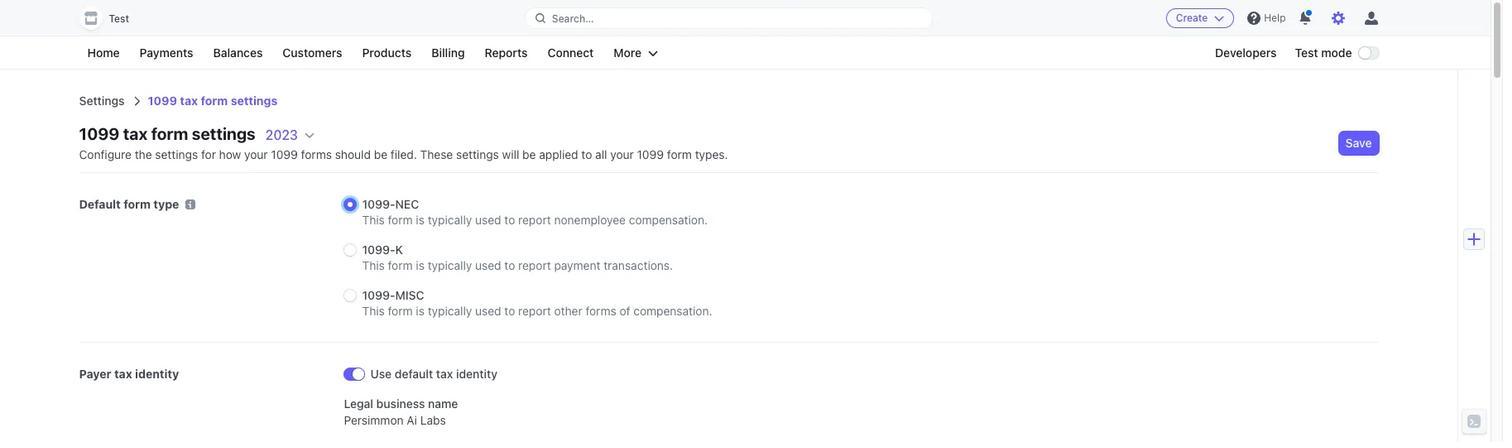 Task type: locate. For each thing, give the bounding box(es) containing it.
2 used from the top
[[475, 258, 501, 272]]

1 this from the top
[[362, 213, 385, 227]]

more
[[614, 46, 642, 60]]

3 report from the top
[[518, 304, 551, 318]]

compensation. up transactions.
[[629, 213, 708, 227]]

connect
[[548, 46, 594, 60]]

1 is from the top
[[416, 213, 425, 227]]

report inside 1099-k this form is typically used to report payment transactions.
[[518, 258, 551, 272]]

be left filed.
[[374, 147, 388, 161]]

2 is from the top
[[416, 258, 425, 272]]

1099- down k
[[362, 288, 395, 302]]

compensation. right of
[[634, 304, 712, 318]]

used inside 1099-misc this form is typically used to report other forms of compensation.
[[475, 304, 501, 318]]

to inside 1099-nec this form is typically used to report nonemployee compensation.
[[504, 213, 515, 227]]

misc
[[395, 288, 424, 302]]

be right will
[[523, 147, 536, 161]]

use
[[370, 367, 392, 381]]

0 vertical spatial compensation.
[[629, 213, 708, 227]]

3 typically from the top
[[428, 304, 472, 318]]

your right how
[[244, 147, 268, 161]]

1099- inside 1099-nec this form is typically used to report nonemployee compensation.
[[362, 197, 395, 211]]

1099
[[148, 94, 177, 108], [79, 124, 120, 143], [271, 147, 298, 161], [637, 147, 664, 161]]

settings link
[[79, 94, 125, 108]]

settings
[[231, 94, 278, 108], [192, 124, 256, 143], [155, 147, 198, 161], [456, 147, 499, 161]]

settings
[[79, 94, 125, 108]]

1099-misc this form is typically used to report other forms of compensation.
[[362, 288, 712, 318]]

1099 up "configure"
[[79, 124, 120, 143]]

1 be from the left
[[374, 147, 388, 161]]

1 horizontal spatial test
[[1295, 46, 1318, 60]]

identity
[[135, 367, 179, 381], [456, 367, 498, 381]]

your right all
[[610, 147, 634, 161]]

1 horizontal spatial identity
[[456, 367, 498, 381]]

to down 1099-k this form is typically used to report payment transactions.
[[504, 304, 515, 318]]

to inside 1099-k this form is typically used to report payment transactions.
[[504, 258, 515, 272]]

1099 tax form settings up the
[[79, 124, 256, 143]]

to for other
[[504, 304, 515, 318]]

is down nec
[[416, 213, 425, 227]]

1 vertical spatial is
[[416, 258, 425, 272]]

2 vertical spatial report
[[518, 304, 551, 318]]

to up 1099-k this form is typically used to report payment transactions.
[[504, 213, 515, 227]]

legal
[[344, 397, 373, 411]]

2 typically from the top
[[428, 258, 472, 272]]

is
[[416, 213, 425, 227], [416, 258, 425, 272], [416, 304, 425, 318]]

1 vertical spatial test
[[1295, 46, 1318, 60]]

more button
[[605, 43, 667, 63]]

home link
[[79, 43, 128, 63]]

these
[[420, 147, 453, 161]]

typically inside 1099-nec this form is typically used to report nonemployee compensation.
[[428, 213, 472, 227]]

form down nec
[[388, 213, 413, 227]]

1 1099- from the top
[[362, 197, 395, 211]]

is up the misc
[[416, 258, 425, 272]]

1099 down "2023"
[[271, 147, 298, 161]]

settings left for
[[155, 147, 198, 161]]

products link
[[354, 43, 420, 63]]

help button
[[1241, 5, 1293, 31]]

1 vertical spatial compensation.
[[634, 304, 712, 318]]

test
[[109, 12, 129, 25], [1295, 46, 1318, 60]]

0 vertical spatial 1099-
[[362, 197, 395, 211]]

2 vertical spatial this
[[362, 304, 385, 318]]

2 vertical spatial used
[[475, 304, 501, 318]]

typically for k
[[428, 258, 472, 272]]

typically for misc
[[428, 304, 472, 318]]

3 this from the top
[[362, 304, 385, 318]]

0 horizontal spatial your
[[244, 147, 268, 161]]

payment
[[554, 258, 601, 272]]

0 horizontal spatial forms
[[301, 147, 332, 161]]

payer tax identity
[[79, 367, 179, 381]]

1 vertical spatial used
[[475, 258, 501, 272]]

used up 1099-misc this form is typically used to report other forms of compensation.
[[475, 258, 501, 272]]

2 report from the top
[[518, 258, 551, 272]]

1099- inside 1099-misc this form is typically used to report other forms of compensation.
[[362, 288, 395, 302]]

forms left of
[[586, 304, 617, 318]]

2 be from the left
[[523, 147, 536, 161]]

to for payment
[[504, 258, 515, 272]]

transactions.
[[604, 258, 673, 272]]

of
[[620, 304, 630, 318]]

to for nonemployee
[[504, 213, 515, 227]]

identity right "payer" at the left
[[135, 367, 179, 381]]

1 vertical spatial 1099-
[[362, 243, 395, 257]]

report for payment
[[518, 258, 551, 272]]

0 vertical spatial test
[[109, 12, 129, 25]]

2 your from the left
[[610, 147, 634, 161]]

typically inside 1099-misc this form is typically used to report other forms of compensation.
[[428, 304, 472, 318]]

used inside 1099-k this form is typically used to report payment transactions.
[[475, 258, 501, 272]]

used inside 1099-nec this form is typically used to report nonemployee compensation.
[[475, 213, 501, 227]]

1 vertical spatial typically
[[428, 258, 472, 272]]

1 your from the left
[[244, 147, 268, 161]]

0 vertical spatial report
[[518, 213, 551, 227]]

billing
[[432, 46, 465, 60]]

balances link
[[205, 43, 271, 63]]

form down k
[[388, 258, 413, 272]]

0 vertical spatial is
[[416, 213, 425, 227]]

home
[[87, 46, 120, 60]]

to inside 1099-misc this form is typically used to report other forms of compensation.
[[504, 304, 515, 318]]

this
[[362, 213, 385, 227], [362, 258, 385, 272], [362, 304, 385, 318]]

this inside 1099-k this form is typically used to report payment transactions.
[[362, 258, 385, 272]]

test button
[[79, 7, 146, 30]]

report up 1099-k this form is typically used to report payment transactions.
[[518, 213, 551, 227]]

save button
[[1339, 131, 1379, 154]]

is down the misc
[[416, 304, 425, 318]]

report left other
[[518, 304, 551, 318]]

developers
[[1215, 46, 1277, 60]]

report for nonemployee
[[518, 213, 551, 227]]

0 vertical spatial typically
[[428, 213, 472, 227]]

2 1099- from the top
[[362, 243, 395, 257]]

2 vertical spatial typically
[[428, 304, 472, 318]]

1 vertical spatial this
[[362, 258, 385, 272]]

2 vertical spatial is
[[416, 304, 425, 318]]

1 used from the top
[[475, 213, 501, 227]]

0 horizontal spatial identity
[[135, 367, 179, 381]]

test inside button
[[109, 12, 129, 25]]

form down the misc
[[388, 304, 413, 318]]

0 vertical spatial forms
[[301, 147, 332, 161]]

0 vertical spatial used
[[475, 213, 501, 227]]

1 vertical spatial report
[[518, 258, 551, 272]]

report inside 1099-misc this form is typically used to report other forms of compensation.
[[518, 304, 551, 318]]

1 report from the top
[[518, 213, 551, 227]]

applied
[[539, 147, 578, 161]]

1 typically from the top
[[428, 213, 472, 227]]

your
[[244, 147, 268, 161], [610, 147, 634, 161]]

payments
[[140, 46, 193, 60]]

1 horizontal spatial forms
[[586, 304, 617, 318]]

compensation.
[[629, 213, 708, 227], [634, 304, 712, 318]]

3 1099- from the top
[[362, 288, 395, 302]]

0 horizontal spatial be
[[374, 147, 388, 161]]

to up 1099-misc this form is typically used to report other forms of compensation.
[[504, 258, 515, 272]]

1099 tax form settings
[[148, 94, 278, 108], [79, 124, 256, 143]]

used up 1099-k this form is typically used to report payment transactions.
[[475, 213, 501, 227]]

typically
[[428, 213, 472, 227], [428, 258, 472, 272], [428, 304, 472, 318]]

1 horizontal spatial your
[[610, 147, 634, 161]]

tax up the
[[123, 124, 148, 143]]

to
[[581, 147, 592, 161], [504, 213, 515, 227], [504, 258, 515, 272], [504, 304, 515, 318]]

typically for nec
[[428, 213, 472, 227]]

used for payment
[[475, 258, 501, 272]]

1 horizontal spatial be
[[523, 147, 536, 161]]

customers
[[283, 46, 342, 60]]

mode
[[1321, 46, 1352, 60]]

0 vertical spatial this
[[362, 213, 385, 227]]

1 vertical spatial forms
[[586, 304, 617, 318]]

is inside 1099-nec this form is typically used to report nonemployee compensation.
[[416, 213, 425, 227]]

used
[[475, 213, 501, 227], [475, 258, 501, 272], [475, 304, 501, 318]]

legal business name persimmon ai labs
[[344, 397, 458, 427]]

how
[[219, 147, 241, 161]]

is inside 1099-k this form is typically used to report payment transactions.
[[416, 258, 425, 272]]

business
[[376, 397, 425, 411]]

report inside 1099-nec this form is typically used to report nonemployee compensation.
[[518, 213, 551, 227]]

form
[[201, 94, 228, 108], [151, 124, 188, 143], [667, 147, 692, 161], [124, 197, 151, 211], [388, 213, 413, 227], [388, 258, 413, 272], [388, 304, 413, 318]]

3 is from the top
[[416, 304, 425, 318]]

2023
[[266, 127, 298, 142]]

this inside 1099-misc this form is typically used to report other forms of compensation.
[[362, 304, 385, 318]]

1099- down nec
[[362, 243, 395, 257]]

3 used from the top
[[475, 304, 501, 318]]

forms left should
[[301, 147, 332, 161]]

identity up 'name'
[[456, 367, 498, 381]]

configure
[[79, 147, 132, 161]]

1099- inside 1099-k this form is typically used to report payment transactions.
[[362, 243, 395, 257]]

will
[[502, 147, 519, 161]]

payer
[[79, 367, 111, 381]]

1099-nec this form is typically used to report nonemployee compensation.
[[362, 197, 708, 227]]

test left "mode"
[[1295, 46, 1318, 60]]

this inside 1099-nec this form is typically used to report nonemployee compensation.
[[362, 213, 385, 227]]

types.
[[695, 147, 728, 161]]

form inside 1099-k this form is typically used to report payment transactions.
[[388, 258, 413, 272]]

1099 tax form settings down balances link
[[148, 94, 278, 108]]

labs
[[420, 413, 446, 427]]

1099-
[[362, 197, 395, 211], [362, 243, 395, 257], [362, 288, 395, 302]]

reports link
[[476, 43, 536, 63]]

1099- up k
[[362, 197, 395, 211]]

2 this from the top
[[362, 258, 385, 272]]

typically inside 1099-k this form is typically used to report payment transactions.
[[428, 258, 472, 272]]

report up 1099-misc this form is typically used to report other forms of compensation.
[[518, 258, 551, 272]]

forms
[[301, 147, 332, 161], [586, 304, 617, 318]]

1099- for k
[[362, 243, 395, 257]]

report
[[518, 213, 551, 227], [518, 258, 551, 272], [518, 304, 551, 318]]

used down 1099-k this form is typically used to report payment transactions.
[[475, 304, 501, 318]]

other
[[554, 304, 583, 318]]

test up home on the top left of the page
[[109, 12, 129, 25]]

tax up 'name'
[[436, 367, 453, 381]]

0 horizontal spatial test
[[109, 12, 129, 25]]

1 identity from the left
[[135, 367, 179, 381]]

is inside 1099-misc this form is typically used to report other forms of compensation.
[[416, 304, 425, 318]]

all
[[595, 147, 607, 161]]

be
[[374, 147, 388, 161], [523, 147, 536, 161]]

test for test
[[109, 12, 129, 25]]

tax
[[180, 94, 198, 108], [123, 124, 148, 143], [114, 367, 132, 381], [436, 367, 453, 381]]

2 vertical spatial 1099-
[[362, 288, 395, 302]]

form left type
[[124, 197, 151, 211]]

persimmon
[[344, 413, 404, 427]]

for
[[201, 147, 216, 161]]



Task type: vqa. For each thing, say whether or not it's contained in the screenshot.


Task type: describe. For each thing, give the bounding box(es) containing it.
is for misc
[[416, 304, 425, 318]]

payments link
[[131, 43, 202, 63]]

used for nonemployee
[[475, 213, 501, 227]]

nonemployee
[[554, 213, 626, 227]]

billing link
[[423, 43, 473, 63]]

name
[[428, 397, 458, 411]]

default
[[395, 367, 433, 381]]

1099 right all
[[637, 147, 664, 161]]

1099-k this form is typically used to report payment transactions.
[[362, 243, 673, 272]]

search…
[[552, 12, 594, 24]]

use default tax identity
[[370, 367, 498, 381]]

k
[[395, 243, 403, 257]]

form left types.
[[667, 147, 692, 161]]

connect link
[[539, 43, 602, 63]]

nec
[[395, 197, 419, 211]]

create button
[[1166, 8, 1235, 28]]

save
[[1346, 135, 1372, 149]]

form down balances link
[[201, 94, 228, 108]]

test for test mode
[[1295, 46, 1318, 60]]

report for other
[[518, 304, 551, 318]]

help
[[1264, 12, 1286, 24]]

to left all
[[581, 147, 592, 161]]

Search… search field
[[526, 8, 932, 29]]

should
[[335, 147, 371, 161]]

is for nec
[[416, 213, 425, 227]]

default
[[79, 197, 121, 211]]

developers link
[[1207, 43, 1285, 63]]

this for 1099-k this form is typically used to report payment transactions.
[[362, 258, 385, 272]]

filed.
[[391, 147, 417, 161]]

create
[[1176, 12, 1208, 24]]

settings up how
[[192, 124, 256, 143]]

the
[[135, 147, 152, 161]]

form up the
[[151, 124, 188, 143]]

1099 down payments "link"
[[148, 94, 177, 108]]

tax down payments "link"
[[180, 94, 198, 108]]

1099- for misc
[[362, 288, 395, 302]]

type
[[153, 197, 179, 211]]

settings left will
[[456, 147, 499, 161]]

forms inside 1099-misc this form is typically used to report other forms of compensation.
[[586, 304, 617, 318]]

2 identity from the left
[[456, 367, 498, 381]]

used for other
[[475, 304, 501, 318]]

form inside 1099-nec this form is typically used to report nonemployee compensation.
[[388, 213, 413, 227]]

1 vertical spatial 1099 tax form settings
[[79, 124, 256, 143]]

this for 1099-nec this form is typically used to report nonemployee compensation.
[[362, 213, 385, 227]]

configure the settings for how your 1099 forms should be filed. these settings will be applied to all your 1099 form types.
[[79, 147, 728, 161]]

default form type
[[79, 197, 179, 211]]

0 vertical spatial 1099 tax form settings
[[148, 94, 278, 108]]

is for k
[[416, 258, 425, 272]]

customers link
[[274, 43, 351, 63]]

balances
[[213, 46, 263, 60]]

compensation. inside 1099-misc this form is typically used to report other forms of compensation.
[[634, 304, 712, 318]]

form inside 1099-misc this form is typically used to report other forms of compensation.
[[388, 304, 413, 318]]

compensation. inside 1099-nec this form is typically used to report nonemployee compensation.
[[629, 213, 708, 227]]

1099- for nec
[[362, 197, 395, 211]]

reports
[[485, 46, 528, 60]]

test mode
[[1295, 46, 1352, 60]]

Search… text field
[[526, 8, 932, 29]]

settings up "2023"
[[231, 94, 278, 108]]

tax right "payer" at the left
[[114, 367, 132, 381]]

products
[[362, 46, 412, 60]]

this for 1099-misc this form is typically used to report other forms of compensation.
[[362, 304, 385, 318]]

ai
[[407, 413, 417, 427]]



